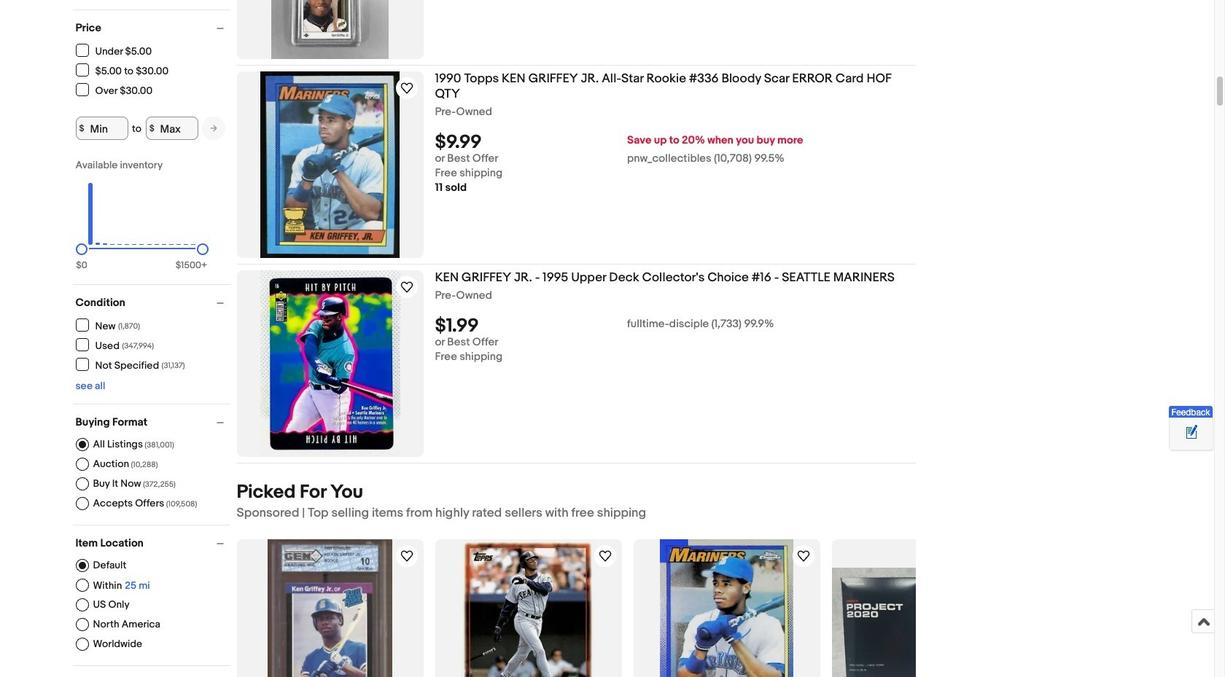 Task type: locate. For each thing, give the bounding box(es) containing it.
2 heading from the top
[[435, 271, 895, 285]]

ken griffey jr. - 1995 upper deck collector's choice #16 - seattle mariners image
[[260, 271, 400, 457]]

watch 1997 topps ken griffey jr #300 seattle mariners hof - free shipping image
[[596, 548, 614, 565]]

 (372,255) Items text field
[[141, 480, 176, 490]]

 (109,508) Items text field
[[164, 500, 197, 509]]

ken griffey jr rookie 1989 upper deck baseball psa 10 limited edition keychain image
[[271, 0, 389, 59]]

heading
[[435, 71, 892, 101], [435, 271, 895, 285]]

1 vertical spatial heading
[[435, 271, 895, 285]]

1 heading from the top
[[435, 71, 892, 101]]

watch ken griffey jr. - 1995 upper deck collector's choice #16 - seattle mariners image
[[398, 279, 415, 296]]

heading for watch 1990 topps ken griffey jr. all-star rookie #336 bloody scar error card hof qty image
[[435, 71, 892, 101]]

watch 1990 topps ken griffey jr. all-star rookie #336 bloody scar error card hof qty image
[[398, 80, 415, 97]]

0 vertical spatial heading
[[435, 71, 892, 101]]

Maximum Value in $ text field
[[146, 117, 198, 140]]

watch 1989 ken griffey jr donruss #33 gem mint 10 rc rookie mariners reds image
[[398, 548, 415, 565]]

heading for watch ken griffey jr. - 1995 upper deck collector's choice #16 - seattle mariners image
[[435, 271, 895, 285]]



Task type: vqa. For each thing, say whether or not it's contained in the screenshot.
All to the right
no



Task type: describe. For each thing, give the bounding box(es) containing it.
1990 topps ken griffey jr. all-star rookie #336 bloody scar error card hof qty image
[[261, 71, 400, 258]]

1997 topps ken griffey jr #300 seattle mariners hof - free shipping image
[[462, 540, 595, 678]]

1989 ken griffey jr donruss #33 gem mint 10 rc rookie mariners reds image
[[268, 540, 393, 678]]

topps project 2020 #148 ken griffey jr. by joshua vides w/box - pr 6021 image
[[832, 568, 1019, 678]]

 (10,288) Items text field
[[129, 460, 158, 470]]

 (381,001) Items text field
[[143, 441, 174, 450]]

2017 topps chrome ken griffey jr. all-rookie cup rc target exclusive #tarc-16 image
[[660, 540, 794, 678]]

Minimum Value in $ text field
[[76, 117, 128, 140]]

watch 2017 topps chrome ken griffey jr. all-rookie cup rc target exclusive #tarc-16 image
[[795, 548, 812, 565]]

graph of available inventory between $0 and $1500+ image
[[76, 159, 208, 261]]



